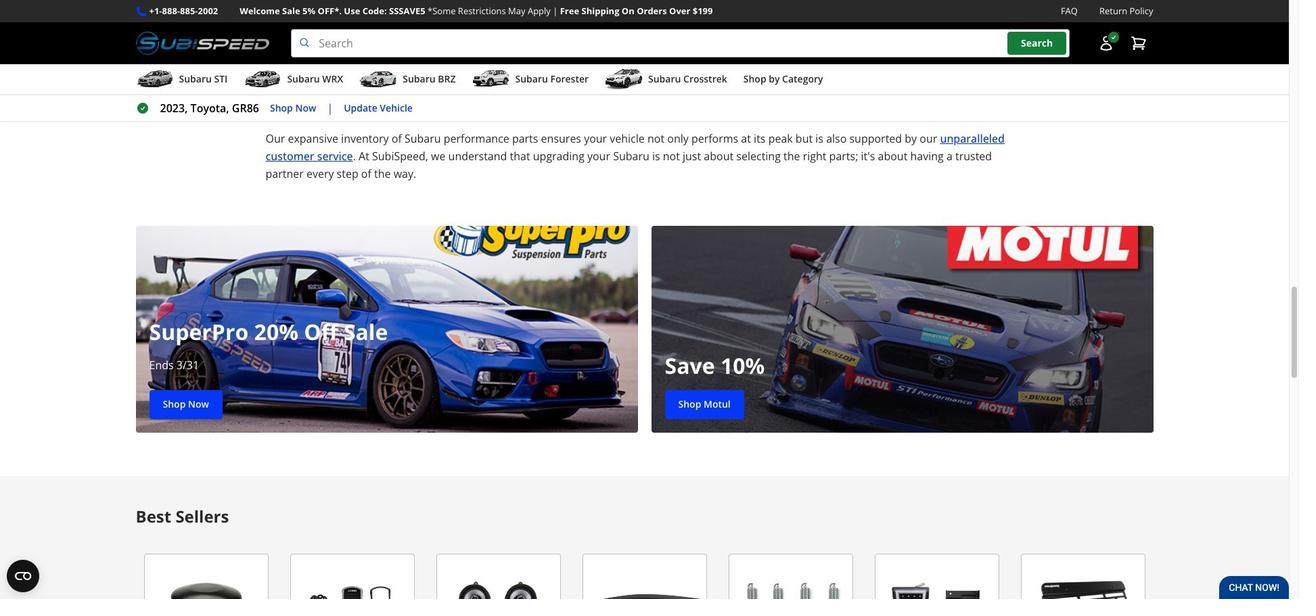 Task type: describe. For each thing, give the bounding box(es) containing it.
button image
[[1098, 35, 1114, 52]]

a subaru brz thumbnail image image
[[359, 69, 397, 89]]

open widget image
[[7, 560, 39, 593]]

a subaru forester thumbnail image image
[[472, 69, 510, 89]]

a subaru sti thumbnail image image
[[136, 69, 174, 89]]



Task type: vqa. For each thing, say whether or not it's contained in the screenshot.
a subaru WRX Thumbnail Image
yes



Task type: locate. For each thing, give the bounding box(es) containing it.
a subaru wrx thumbnail image image
[[244, 69, 282, 89]]

search input field
[[291, 29, 1069, 58]]

a subaru crosstrek thumbnail image image
[[605, 69, 643, 89]]

subispeed logo image
[[136, 29, 269, 58]]



